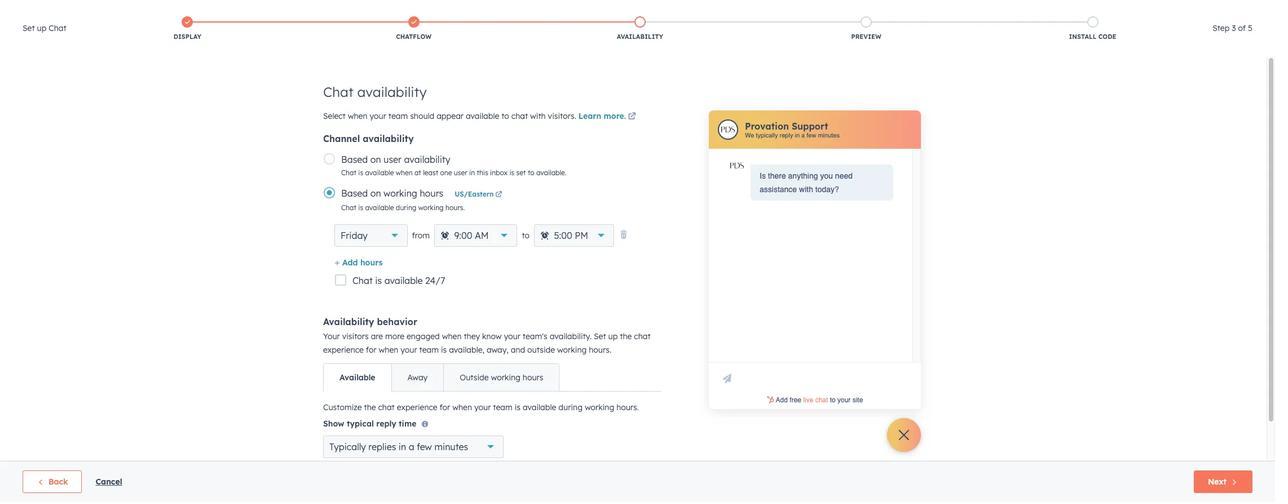 Task type: vqa. For each thing, say whether or not it's contained in the screenshot.
Min
no



Task type: locate. For each thing, give the bounding box(es) containing it.
2 menu item from the left
[[1033, 0, 1055, 18]]

available down based on working hours
[[365, 204, 394, 212]]

2 vertical spatial chat
[[378, 403, 395, 413]]

availability list item
[[527, 14, 753, 43]]

chat for chat is available when at least one user in this inbox is set to available.
[[341, 169, 356, 177]]

5:00 pm button
[[534, 224, 614, 247]]

5:00
[[554, 230, 572, 241]]

availability up "should"
[[357, 83, 427, 100]]

1 horizontal spatial team
[[419, 345, 439, 355]]

availability behavior your visitors are more engaged when they know your team's availability. set up the chat experience for when your team is available, away, and outside working hours.
[[323, 316, 651, 355]]

set inside availability behavior your visitors are more engaged when they know your team's availability. set up the chat experience for when your team is available, away, and outside working hours.
[[594, 332, 606, 342]]

1 vertical spatial team
[[419, 345, 439, 355]]

show typical reply time
[[323, 419, 416, 429]]

1 vertical spatial the
[[364, 403, 376, 413]]

1 vertical spatial up
[[608, 332, 618, 342]]

0 horizontal spatial a
[[409, 442, 414, 453]]

few up anything
[[807, 132, 816, 139]]

0 horizontal spatial availability
[[323, 316, 374, 328]]

1 vertical spatial availability
[[323, 316, 374, 328]]

1 vertical spatial hours.
[[589, 345, 611, 355]]

your down more
[[401, 345, 417, 355]]

hours.
[[446, 204, 465, 212], [589, 345, 611, 355], [617, 403, 639, 413]]

0 vertical spatial during
[[396, 204, 416, 212]]

typically replies in a few minutes button
[[323, 436, 504, 459]]

1 vertical spatial minutes
[[434, 442, 468, 453]]

0 vertical spatial experience
[[323, 345, 364, 355]]

0 vertical spatial availability
[[357, 83, 427, 100]]

when
[[348, 111, 367, 121], [396, 169, 413, 177], [442, 332, 462, 342], [379, 345, 398, 355], [452, 403, 472, 413]]

reply inside provation support we typically reply in a few minutes
[[780, 132, 793, 139]]

working inside "link"
[[491, 373, 521, 383]]

show
[[323, 419, 344, 429]]

1 vertical spatial during
[[558, 403, 583, 413]]

link opens in a new window image
[[628, 111, 636, 124], [628, 113, 636, 121], [495, 190, 502, 200]]

with
[[530, 111, 546, 121], [799, 185, 813, 194]]

0 vertical spatial up
[[37, 23, 46, 33]]

team left "should"
[[388, 111, 408, 121]]

chat for chat is available during working hours.
[[341, 204, 356, 212]]

outside
[[527, 345, 555, 355]]

1 horizontal spatial with
[[799, 185, 813, 194]]

to left 5:00
[[522, 231, 530, 241]]

the up show typical reply time
[[364, 403, 376, 413]]

2 vertical spatial availability
[[404, 154, 450, 165]]

away
[[408, 373, 428, 383]]

user
[[384, 154, 402, 165], [454, 169, 467, 177]]

chat
[[511, 111, 528, 121], [634, 332, 651, 342], [378, 403, 395, 413]]

with left visitors.
[[530, 111, 546, 121]]

experience down your
[[323, 345, 364, 355]]

2 vertical spatial hours
[[523, 373, 543, 383]]

availability for chat availability
[[357, 83, 427, 100]]

chat inside heading
[[49, 23, 66, 33]]

is
[[760, 171, 766, 180]]

preview
[[851, 33, 881, 41]]

to right set
[[528, 169, 534, 177]]

is down outside working hours
[[515, 403, 521, 413]]

0 vertical spatial the
[[620, 332, 632, 342]]

on down channel availability
[[370, 154, 381, 165]]

0 vertical spatial hours.
[[446, 204, 465, 212]]

available for during
[[365, 204, 394, 212]]

list containing display
[[74, 14, 1206, 43]]

2 horizontal spatial in
[[795, 132, 800, 139]]

customize
[[323, 403, 362, 413]]

0 horizontal spatial up
[[37, 23, 46, 33]]

few inside provation support we typically reply in a few minutes
[[807, 132, 816, 139]]

available right appear
[[466, 111, 499, 121]]

based up friday
[[341, 188, 368, 199]]

24/7
[[425, 275, 445, 287]]

when left they
[[442, 332, 462, 342]]

available left 24/7
[[384, 275, 423, 287]]

set inside heading
[[23, 23, 35, 33]]

hours down outside
[[523, 373, 543, 383]]

1 based from the top
[[341, 154, 368, 165]]

1 vertical spatial chat
[[634, 332, 651, 342]]

0 vertical spatial few
[[807, 132, 816, 139]]

a right typically
[[801, 132, 805, 139]]

2 horizontal spatial team
[[493, 403, 513, 413]]

availability inside availability behavior your visitors are more engaged when they know your team's availability. set up the chat experience for when your team is available, away, and outside working hours.
[[323, 316, 374, 328]]

appear
[[437, 111, 464, 121]]

1 vertical spatial few
[[417, 442, 432, 453]]

hours inside "link"
[[523, 373, 543, 383]]

the right availability.
[[620, 332, 632, 342]]

1 vertical spatial user
[[454, 169, 467, 177]]

1 on from the top
[[370, 154, 381, 165]]

3
[[1232, 23, 1236, 33]]

on up chat is available during working hours.
[[370, 188, 381, 199]]

0 horizontal spatial hours
[[360, 258, 383, 268]]

0 vertical spatial in
[[795, 132, 800, 139]]

step 3 of 5
[[1213, 23, 1253, 33]]

1 vertical spatial hours
[[360, 258, 383, 268]]

0 vertical spatial availability
[[617, 33, 663, 41]]

chat for chat availability
[[323, 83, 354, 100]]

2 vertical spatial in
[[399, 442, 406, 453]]

availability up the based on user availability
[[363, 133, 414, 144]]

0 vertical spatial for
[[366, 345, 377, 355]]

0 vertical spatial user
[[384, 154, 402, 165]]

in left this
[[469, 169, 475, 177]]

chatflow
[[396, 33, 432, 41]]

1 vertical spatial with
[[799, 185, 813, 194]]

0 horizontal spatial hours.
[[446, 204, 465, 212]]

2 based from the top
[[341, 188, 368, 199]]

in right 'replies'
[[399, 442, 406, 453]]

link opens in a new window image
[[495, 192, 502, 199]]

0 vertical spatial chat
[[511, 111, 528, 121]]

search image
[[1251, 29, 1259, 37]]

in right typically
[[795, 132, 800, 139]]

install code list item
[[980, 14, 1206, 43]]

with down anything
[[799, 185, 813, 194]]

based on user availability
[[341, 154, 450, 165]]

menu
[[988, 0, 1262, 18]]

is
[[358, 169, 363, 177], [509, 169, 514, 177], [358, 204, 363, 212], [375, 275, 382, 287], [441, 345, 447, 355], [515, 403, 521, 413]]

working inside availability behavior your visitors are more engaged when they know your team's availability. set up the chat experience for when your team is available, away, and outside working hours.
[[557, 345, 587, 355]]

minutes up the you
[[818, 132, 840, 139]]

step
[[1213, 23, 1230, 33]]

availability up least
[[404, 154, 450, 165]]

cancel button
[[96, 475, 122, 489]]

time
[[399, 419, 416, 429]]

reply right typically
[[780, 132, 793, 139]]

0 vertical spatial based
[[341, 154, 368, 165]]

1 vertical spatial a
[[409, 442, 414, 453]]

to
[[502, 111, 509, 121], [528, 169, 534, 177], [522, 231, 530, 241]]

agent says: is there anything you need assistance with today? element
[[760, 169, 884, 196]]

0 vertical spatial team
[[388, 111, 408, 121]]

user right one
[[454, 169, 467, 177]]

is up friday
[[358, 204, 363, 212]]

1 vertical spatial availability
[[363, 133, 414, 144]]

minutes down customize the chat experience for when your team is available during working hours.
[[434, 442, 468, 453]]

1 horizontal spatial hours
[[420, 188, 443, 199]]

hours inside button
[[360, 258, 383, 268]]

0 horizontal spatial during
[[396, 204, 416, 212]]

2 vertical spatial team
[[493, 403, 513, 413]]

1 vertical spatial set
[[594, 332, 606, 342]]

help image
[[1086, 5, 1096, 15]]

2 on from the top
[[370, 188, 381, 199]]

9:00 am
[[454, 230, 489, 241]]

friday
[[341, 230, 368, 241]]

list
[[74, 14, 1206, 43]]

your down outside
[[474, 403, 491, 413]]

minutes inside provation support we typically reply in a few minutes
[[818, 132, 840, 139]]

chat for chat is available 24/7
[[352, 275, 373, 287]]

experience up 'time'
[[397, 403, 437, 413]]

reply left 'time'
[[376, 419, 396, 429]]

hours down least
[[420, 188, 443, 199]]

1 horizontal spatial for
[[440, 403, 450, 413]]

set
[[23, 23, 35, 33], [594, 332, 606, 342]]

1 horizontal spatial reply
[[780, 132, 793, 139]]

0 vertical spatial on
[[370, 154, 381, 165]]

is left 'available,'
[[441, 345, 447, 355]]

search button
[[1246, 24, 1265, 43]]

for
[[366, 345, 377, 355], [440, 403, 450, 413]]

availability
[[617, 33, 663, 41], [323, 316, 374, 328]]

minutes
[[818, 132, 840, 139], [434, 442, 468, 453]]

a inside provation support we typically reply in a few minutes
[[801, 132, 805, 139]]

available down outside working hours
[[523, 403, 556, 413]]

0 horizontal spatial reply
[[376, 419, 396, 429]]

least
[[423, 169, 438, 177]]

you
[[820, 171, 833, 180]]

0 horizontal spatial team
[[388, 111, 408, 121]]

available.
[[536, 169, 567, 177]]

1 horizontal spatial user
[[454, 169, 467, 177]]

user down channel availability
[[384, 154, 402, 165]]

1 horizontal spatial hours.
[[589, 345, 611, 355]]

learn more.
[[579, 111, 626, 121]]

to right appear
[[502, 111, 509, 121]]

in inside 'popup button'
[[399, 442, 406, 453]]

channel
[[323, 133, 360, 144]]

replies
[[368, 442, 396, 453]]

1 horizontal spatial in
[[469, 169, 475, 177]]

Search HubSpot search field
[[1117, 24, 1255, 43]]

there
[[768, 171, 786, 180]]

based
[[341, 154, 368, 165], [341, 188, 368, 199]]

1 vertical spatial based
[[341, 188, 368, 199]]

when down more
[[379, 345, 398, 355]]

team down engaged
[[419, 345, 439, 355]]

display completed list item
[[74, 14, 301, 43]]

up inside set up chat heading
[[37, 23, 46, 33]]

1 horizontal spatial up
[[608, 332, 618, 342]]

your up and
[[504, 332, 521, 342]]

chat is available during working hours.
[[341, 204, 465, 212]]

for down away link
[[440, 403, 450, 413]]

0 vertical spatial minutes
[[818, 132, 840, 139]]

team down outside working hours
[[493, 403, 513, 413]]

outside
[[460, 373, 489, 383]]

1 horizontal spatial minutes
[[818, 132, 840, 139]]

team
[[388, 111, 408, 121], [419, 345, 439, 355], [493, 403, 513, 413]]

a down 'time'
[[409, 442, 414, 453]]

when left "at"
[[396, 169, 413, 177]]

9:00 am button
[[434, 224, 517, 247]]

the
[[620, 332, 632, 342], [364, 403, 376, 413]]

tab list
[[323, 364, 560, 392]]

1 horizontal spatial few
[[807, 132, 816, 139]]

on for user
[[370, 154, 381, 165]]

set up chat
[[23, 23, 66, 33]]

one
[[440, 169, 452, 177]]

chat availability
[[323, 83, 427, 100]]

outside working hours
[[460, 373, 543, 383]]

for down are
[[366, 345, 377, 355]]

5:00 pm
[[554, 230, 588, 241]]

1 vertical spatial experience
[[397, 403, 437, 413]]

1 horizontal spatial the
[[620, 332, 632, 342]]

0 horizontal spatial the
[[364, 403, 376, 413]]

0 horizontal spatial set
[[23, 23, 35, 33]]

hours
[[420, 188, 443, 199], [360, 258, 383, 268], [523, 373, 543, 383]]

0 horizontal spatial few
[[417, 442, 432, 453]]

is inside availability behavior your visitors are more engaged when they know your team's availability. set up the chat experience for when your team is available, away, and outside working hours.
[[441, 345, 447, 355]]

1 horizontal spatial during
[[558, 403, 583, 413]]

0 vertical spatial a
[[801, 132, 805, 139]]

1 horizontal spatial a
[[801, 132, 805, 139]]

1 vertical spatial on
[[370, 188, 381, 199]]

2 horizontal spatial chat
[[634, 332, 651, 342]]

available down the based on user availability
[[365, 169, 394, 177]]

0 horizontal spatial experience
[[323, 345, 364, 355]]

availability inside list item
[[617, 33, 663, 41]]

0 vertical spatial set
[[23, 23, 35, 33]]

for inside availability behavior your visitors are more engaged when they know your team's availability. set up the chat experience for when your team is available, away, and outside working hours.
[[366, 345, 377, 355]]

outside working hours link
[[443, 364, 559, 391]]

available for 24/7
[[384, 275, 423, 287]]

availability for channel availability
[[363, 133, 414, 144]]

menu item
[[988, 0, 1033, 18], [1033, 0, 1055, 18], [1055, 0, 1081, 18]]

2 vertical spatial hours.
[[617, 403, 639, 413]]

preview list item
[[753, 14, 980, 43]]

1 vertical spatial for
[[440, 403, 450, 413]]

inbox
[[490, 169, 508, 177]]

2 horizontal spatial hours
[[523, 373, 543, 383]]

set
[[516, 169, 526, 177]]

select
[[323, 111, 346, 121]]

in
[[795, 132, 800, 139], [469, 169, 475, 177], [399, 442, 406, 453]]

should
[[410, 111, 434, 121]]

hubspot-live-chat-viral-iframe element
[[711, 395, 919, 407]]

from
[[412, 231, 430, 241]]

0 horizontal spatial minutes
[[434, 442, 468, 453]]

add hours
[[342, 258, 383, 268]]

hours right add
[[360, 258, 383, 268]]

support
[[792, 120, 828, 132]]

based for based on working hours
[[341, 188, 368, 199]]

0 vertical spatial with
[[530, 111, 546, 121]]

availability for availability
[[617, 33, 663, 41]]

based down channel
[[341, 154, 368, 165]]

1 horizontal spatial availability
[[617, 33, 663, 41]]

0 horizontal spatial in
[[399, 442, 406, 453]]

available
[[466, 111, 499, 121], [365, 169, 394, 177], [365, 204, 394, 212], [384, 275, 423, 287], [523, 403, 556, 413]]

1 horizontal spatial set
[[594, 332, 606, 342]]

availability
[[357, 83, 427, 100], [363, 133, 414, 144], [404, 154, 450, 165]]

help button
[[1082, 0, 1101, 18]]

0 horizontal spatial for
[[366, 345, 377, 355]]

0 vertical spatial reply
[[780, 132, 793, 139]]

this
[[477, 169, 488, 177]]

few right 'replies'
[[417, 442, 432, 453]]



Task type: describe. For each thing, give the bounding box(es) containing it.
based for based on user availability
[[341, 154, 368, 165]]

in inside provation support we typically reply in a few minutes
[[795, 132, 800, 139]]

1 menu item from the left
[[988, 0, 1033, 18]]

are
[[371, 332, 383, 342]]

typically
[[329, 442, 366, 453]]

2 horizontal spatial hours.
[[617, 403, 639, 413]]

available link
[[324, 364, 391, 391]]

learn
[[579, 111, 601, 121]]

behavior
[[377, 316, 417, 328]]

away link
[[391, 364, 443, 391]]

know
[[482, 332, 502, 342]]

availability for availability behavior your visitors are more engaged when they know your team's availability. set up the chat experience for when your team is available, away, and outside working hours.
[[323, 316, 374, 328]]

we
[[745, 132, 754, 139]]

availability.
[[550, 332, 592, 342]]

minutes inside typically replies in a few minutes 'popup button'
[[434, 442, 468, 453]]

and
[[511, 345, 525, 355]]

team's
[[523, 332, 548, 342]]

channel availability
[[323, 133, 414, 144]]

chatflow completed list item
[[301, 14, 527, 43]]

at
[[414, 169, 421, 177]]

0 vertical spatial hours
[[420, 188, 443, 199]]

up inside availability behavior your visitors are more engaged when they know your team's availability. set up the chat experience for when your team is available, away, and outside working hours.
[[608, 332, 618, 342]]

link opens in a new window image for based on working hours
[[495, 190, 502, 200]]

the inside availability behavior your visitors are more engaged when they know your team's availability. set up the chat experience for when your team is available, away, and outside working hours.
[[620, 332, 632, 342]]

is down add hours
[[375, 275, 382, 287]]

they
[[464, 332, 480, 342]]

today?
[[815, 185, 839, 194]]

friday button
[[334, 224, 407, 247]]

when right the select
[[348, 111, 367, 121]]

display
[[174, 33, 201, 41]]

more.
[[604, 111, 626, 121]]

add
[[342, 258, 358, 268]]

link opens in a new window image inside learn more. link
[[628, 113, 636, 121]]

available,
[[449, 345, 484, 355]]

engaged
[[407, 332, 440, 342]]

team inside availability behavior your visitors are more engaged when they know your team's availability. set up the chat experience for when your team is available, away, and outside working hours.
[[419, 345, 439, 355]]

of
[[1238, 23, 1246, 33]]

chat is available 24/7
[[352, 275, 445, 287]]

next
[[1208, 477, 1227, 487]]

back
[[49, 477, 68, 487]]

next button
[[1194, 471, 1253, 493]]

more
[[385, 332, 404, 342]]

based on working hours
[[341, 188, 443, 199]]

code
[[1099, 33, 1116, 41]]

is there anything you need assistance with today?
[[760, 171, 853, 194]]

typically replies in a few minutes
[[329, 442, 468, 453]]

experience inside availability behavior your visitors are more engaged when they know your team's availability. set up the chat experience for when your team is available, away, and outside working hours.
[[323, 345, 364, 355]]

0 horizontal spatial with
[[530, 111, 546, 121]]

your
[[323, 332, 340, 342]]

1 vertical spatial in
[[469, 169, 475, 177]]

1 horizontal spatial chat
[[511, 111, 528, 121]]

hours. inside availability behavior your visitors are more engaged when they know your team's availability. set up the chat experience for when your team is available, away, and outside working hours.
[[589, 345, 611, 355]]

need
[[835, 171, 853, 180]]

with inside the is there anything you need assistance with today?
[[799, 185, 813, 194]]

when down outside
[[452, 403, 472, 413]]

install
[[1069, 33, 1097, 41]]

anything
[[788, 171, 818, 180]]

1 vertical spatial to
[[528, 169, 534, 177]]

visitors.
[[548, 111, 576, 121]]

chat inside availability behavior your visitors are more engaged when they know your team's availability. set up the chat experience for when your team is available, away, and outside working hours.
[[634, 332, 651, 342]]

tab list containing available
[[323, 364, 560, 392]]

visitors
[[342, 332, 369, 342]]

select when your team should appear available to chat with visitors.
[[323, 111, 576, 121]]

learn more. link
[[579, 111, 638, 124]]

pm
[[575, 230, 588, 241]]

a inside 'popup button'
[[409, 442, 414, 453]]

typical
[[347, 419, 374, 429]]

2 vertical spatial to
[[522, 231, 530, 241]]

provation support we typically reply in a few minutes
[[745, 120, 840, 139]]

link opens in a new window image for select when your team should appear available to chat with visitors.
[[628, 111, 636, 124]]

your down the chat availability
[[370, 111, 386, 121]]

chat is available when at least one user in this inbox is set to available.
[[341, 169, 567, 177]]

5
[[1248, 23, 1253, 33]]

0 vertical spatial to
[[502, 111, 509, 121]]

3 menu item from the left
[[1055, 0, 1081, 18]]

0 horizontal spatial chat
[[378, 403, 395, 413]]

available
[[340, 373, 375, 383]]

available for when
[[365, 169, 394, 177]]

set up chat heading
[[23, 21, 66, 35]]

install code
[[1069, 33, 1116, 41]]

typically
[[756, 132, 778, 139]]

provation
[[745, 120, 789, 132]]

us/eastern
[[455, 190, 494, 199]]

am
[[475, 230, 489, 241]]

customize the chat experience for when your team is available during working hours.
[[323, 403, 639, 413]]

0 horizontal spatial user
[[384, 154, 402, 165]]

cancel
[[96, 477, 122, 487]]

is left set
[[509, 169, 514, 177]]

on for working
[[370, 188, 381, 199]]

is down channel availability
[[358, 169, 363, 177]]

few inside 'popup button'
[[417, 442, 432, 453]]

assistance
[[760, 185, 797, 194]]

back button
[[23, 471, 82, 493]]

us/eastern link
[[455, 190, 504, 200]]

1 vertical spatial reply
[[376, 419, 396, 429]]

1 horizontal spatial experience
[[397, 403, 437, 413]]

add hours button
[[334, 256, 383, 271]]



